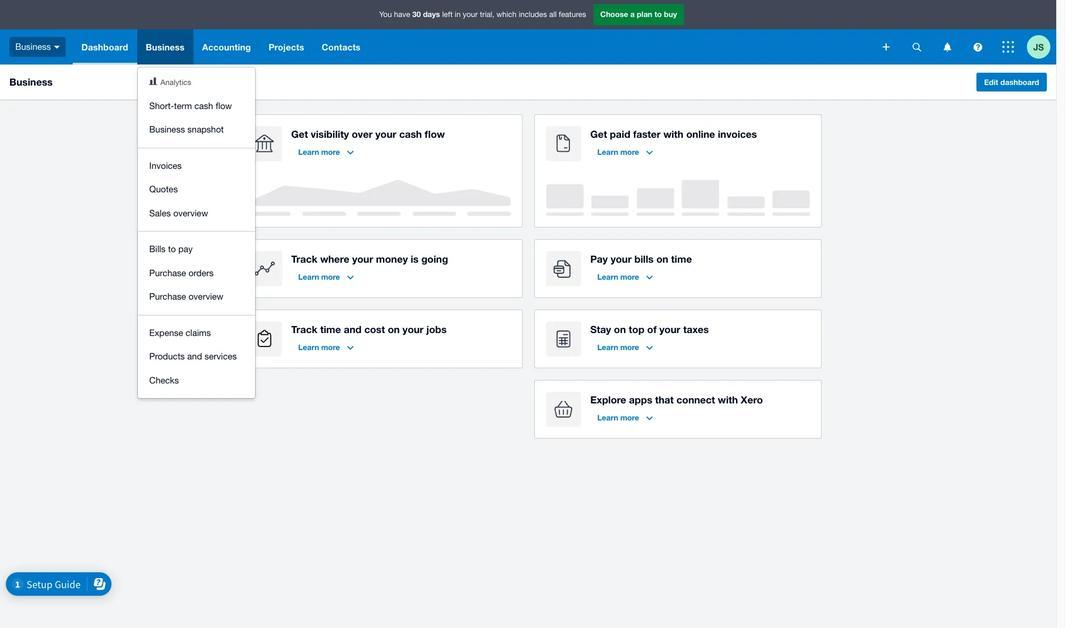 Task type: locate. For each thing, give the bounding box(es) containing it.
0 horizontal spatial with
[[664, 128, 684, 140]]

track where your money is going
[[291, 253, 448, 265]]

learn more button down apps
[[591, 408, 660, 427]]

accounting
[[202, 42, 251, 52]]

products and services
[[149, 351, 237, 361]]

your left jobs
[[403, 323, 424, 336]]

cash inside short-term cash flow link
[[194, 101, 213, 111]]

get
[[291, 128, 308, 140], [591, 128, 607, 140]]

js
[[1034, 41, 1044, 52]]

1 horizontal spatial on
[[614, 323, 626, 336]]

get visibility over your cash flow
[[291, 128, 445, 140]]

more down where
[[321, 272, 340, 282]]

to
[[655, 10, 662, 19], [168, 244, 176, 254]]

dashboard
[[81, 42, 128, 52]]

0 vertical spatial with
[[664, 128, 684, 140]]

more for apps
[[621, 413, 639, 422]]

more down visibility
[[321, 147, 340, 157]]

more down track time and cost on your jobs
[[321, 343, 340, 352]]

overview down quotes 'link' on the left of the page
[[173, 208, 208, 218]]

get for get visibility over your cash flow
[[291, 128, 308, 140]]

learn more down pay
[[598, 272, 639, 282]]

business snapshot link
[[138, 118, 255, 142]]

on right the bills
[[657, 253, 669, 265]]

is
[[411, 253, 419, 265]]

track right projects icon
[[291, 323, 318, 336]]

purchase
[[149, 268, 186, 278], [149, 292, 186, 302]]

learn more button down visibility
[[291, 143, 361, 161]]

edit dashboard
[[984, 77, 1040, 87]]

on right "cost"
[[388, 323, 400, 336]]

1 vertical spatial overview
[[189, 292, 223, 302]]

2 svg image from the left
[[974, 43, 982, 51]]

time
[[671, 253, 692, 265], [320, 323, 341, 336]]

to left pay
[[168, 244, 176, 254]]

list box inside 'navigation'
[[138, 67, 255, 398]]

with right faster
[[664, 128, 684, 140]]

paid
[[610, 128, 631, 140]]

0 vertical spatial time
[[671, 253, 692, 265]]

projects button
[[260, 29, 313, 65]]

0 horizontal spatial flow
[[216, 101, 232, 111]]

1 svg image from the left
[[913, 43, 921, 51]]

0 vertical spatial purchase
[[149, 268, 186, 278]]

svg image
[[913, 43, 921, 51], [974, 43, 982, 51]]

0 vertical spatial to
[[655, 10, 662, 19]]

1 horizontal spatial with
[[718, 394, 738, 406]]

2 business button from the left
[[137, 29, 193, 65]]

overview
[[173, 208, 208, 218], [189, 292, 223, 302]]

navigation inside banner
[[73, 29, 875, 398]]

0 horizontal spatial business button
[[0, 29, 73, 65]]

0 horizontal spatial svg image
[[913, 43, 921, 51]]

flow inside 'group'
[[216, 101, 232, 111]]

0 horizontal spatial get
[[291, 128, 308, 140]]

of
[[647, 323, 657, 336]]

learn more for time
[[298, 343, 340, 352]]

0 horizontal spatial time
[[320, 323, 341, 336]]

learn more
[[298, 147, 340, 157], [598, 147, 639, 157], [298, 272, 340, 282], [598, 272, 639, 282], [298, 343, 340, 352], [598, 343, 639, 352], [598, 413, 639, 422]]

banner
[[0, 0, 1057, 398]]

cash right term
[[194, 101, 213, 111]]

get left paid
[[591, 128, 607, 140]]

cash right over at left top
[[399, 128, 422, 140]]

business
[[15, 42, 51, 51], [146, 42, 185, 52], [9, 76, 53, 88], [149, 124, 185, 134]]

invoices link
[[138, 154, 255, 178]]

time right the bills
[[671, 253, 692, 265]]

that
[[655, 394, 674, 406]]

learn more down stay at the right of the page
[[598, 343, 639, 352]]

to inside 'group'
[[168, 244, 176, 254]]

learn more button for where
[[291, 268, 361, 286]]

0 horizontal spatial cash
[[194, 101, 213, 111]]

0 vertical spatial cash
[[194, 101, 213, 111]]

1 horizontal spatial and
[[344, 323, 362, 336]]

more
[[321, 147, 340, 157], [621, 147, 639, 157], [321, 272, 340, 282], [621, 272, 639, 282], [321, 343, 340, 352], [621, 343, 639, 352], [621, 413, 639, 422]]

and left "cost"
[[344, 323, 362, 336]]

learn more for your
[[598, 272, 639, 282]]

0 vertical spatial flow
[[216, 101, 232, 111]]

on left "top"
[[614, 323, 626, 336]]

learn more for where
[[298, 272, 340, 282]]

services
[[205, 351, 237, 361]]

learn for on
[[598, 343, 618, 352]]

0 vertical spatial track
[[291, 253, 318, 265]]

your right over at left top
[[376, 128, 397, 140]]

1 vertical spatial to
[[168, 244, 176, 254]]

more for paid
[[621, 147, 639, 157]]

business button
[[0, 29, 73, 65], [137, 29, 193, 65]]

overview down the orders
[[189, 292, 223, 302]]

0 horizontal spatial to
[[168, 244, 176, 254]]

pay
[[178, 244, 193, 254]]

and down expense claims link
[[187, 351, 202, 361]]

learn more down where
[[298, 272, 340, 282]]

more for visibility
[[321, 147, 340, 157]]

learn down paid
[[598, 147, 618, 157]]

purchase for purchase orders
[[149, 268, 186, 278]]

quotes
[[149, 184, 178, 194]]

contacts
[[322, 42, 361, 52]]

get left visibility
[[291, 128, 308, 140]]

dashboard
[[1001, 77, 1040, 87]]

learn more button down "top"
[[591, 338, 660, 357]]

learn more down track time and cost on your jobs
[[298, 343, 340, 352]]

1 purchase from the top
[[149, 268, 186, 278]]

group
[[138, 67, 255, 398]]

learn down stay at the right of the page
[[598, 343, 618, 352]]

banking preview line graph image
[[247, 180, 511, 216]]

1 horizontal spatial flow
[[425, 128, 445, 140]]

xero
[[741, 394, 763, 406]]

snapshot
[[187, 124, 224, 134]]

bills
[[635, 253, 654, 265]]

sales
[[149, 208, 171, 218]]

learn more button down where
[[291, 268, 361, 286]]

0 horizontal spatial on
[[388, 323, 400, 336]]

group containing short-term cash flow
[[138, 67, 255, 398]]

learn down explore in the right bottom of the page
[[598, 413, 618, 422]]

checks
[[149, 375, 179, 385]]

purchase orders link
[[138, 261, 255, 285]]

pay your bills on time
[[591, 253, 692, 265]]

1 track from the top
[[291, 253, 318, 265]]

term
[[174, 101, 192, 111]]

more for where
[[321, 272, 340, 282]]

0 horizontal spatial and
[[187, 351, 202, 361]]

learn right track money icon
[[298, 272, 319, 282]]

cash
[[194, 101, 213, 111], [399, 128, 422, 140]]

your inside you have 30 days left in your trial, which includes all features
[[463, 10, 478, 19]]

more down "top"
[[621, 343, 639, 352]]

more for time
[[321, 343, 340, 352]]

learn more button
[[291, 143, 361, 161], [591, 143, 660, 161], [291, 268, 361, 286], [591, 268, 660, 286], [291, 338, 361, 357], [591, 338, 660, 357], [591, 408, 660, 427]]

2 purchase from the top
[[149, 292, 186, 302]]

1 vertical spatial time
[[320, 323, 341, 336]]

which
[[497, 10, 517, 19]]

business snapshot
[[149, 124, 224, 134]]

more down apps
[[621, 413, 639, 422]]

1 horizontal spatial time
[[671, 253, 692, 265]]

learn more button down track time and cost on your jobs
[[291, 338, 361, 357]]

1 business button from the left
[[0, 29, 73, 65]]

more down paid
[[621, 147, 639, 157]]

short-term cash flow
[[149, 101, 232, 111]]

list box containing short-term cash flow
[[138, 67, 255, 398]]

0 vertical spatial overview
[[173, 208, 208, 218]]

navigation
[[73, 29, 875, 398]]

business button for 'navigation' containing dashboard
[[0, 29, 73, 65]]

1 vertical spatial with
[[718, 394, 738, 406]]

learn more down visibility
[[298, 147, 340, 157]]

learn for paid
[[598, 147, 618, 157]]

learn more button for time
[[291, 338, 361, 357]]

2 get from the left
[[591, 128, 607, 140]]

learn for visibility
[[298, 147, 319, 157]]

header chart image
[[149, 77, 157, 85]]

checks link
[[138, 369, 255, 393]]

1 horizontal spatial svg image
[[974, 43, 982, 51]]

to left buy
[[655, 10, 662, 19]]

learn down pay
[[598, 272, 618, 282]]

learn more down paid
[[598, 147, 639, 157]]

1 vertical spatial purchase
[[149, 292, 186, 302]]

0 vertical spatial and
[[344, 323, 362, 336]]

stay on top of your taxes
[[591, 323, 709, 336]]

have
[[394, 10, 410, 19]]

get paid faster with online invoices
[[591, 128, 757, 140]]

all
[[549, 10, 557, 19]]

1 vertical spatial track
[[291, 323, 318, 336]]

products
[[149, 351, 185, 361]]

purchase down bills to pay
[[149, 268, 186, 278]]

1 horizontal spatial business button
[[137, 29, 193, 65]]

2 track from the top
[[291, 323, 318, 336]]

purchase down purchase orders
[[149, 292, 186, 302]]

taxes icon image
[[546, 322, 581, 357]]

1 get from the left
[[291, 128, 308, 140]]

list box
[[138, 67, 255, 398]]

over
[[352, 128, 373, 140]]

your
[[463, 10, 478, 19], [376, 128, 397, 140], [352, 253, 373, 265], [611, 253, 632, 265], [403, 323, 424, 336], [660, 323, 681, 336]]

your right the in
[[463, 10, 478, 19]]

learn more for apps
[[598, 413, 639, 422]]

1 vertical spatial and
[[187, 351, 202, 361]]

bills icon image
[[546, 251, 581, 286]]

learn more for visibility
[[298, 147, 340, 157]]

learn more down explore in the right bottom of the page
[[598, 413, 639, 422]]

invoices
[[718, 128, 757, 140]]

learn more button down pay your bills on time
[[591, 268, 660, 286]]

more down pay your bills on time
[[621, 272, 639, 282]]

svg image
[[1003, 41, 1014, 53], [944, 43, 951, 51], [883, 43, 890, 50], [54, 46, 60, 49]]

navigation containing dashboard
[[73, 29, 875, 398]]

with
[[664, 128, 684, 140], [718, 394, 738, 406]]

in
[[455, 10, 461, 19]]

edit
[[984, 77, 999, 87]]

with left xero
[[718, 394, 738, 406]]

1 horizontal spatial get
[[591, 128, 607, 140]]

banner containing js
[[0, 0, 1057, 398]]

1 vertical spatial cash
[[399, 128, 422, 140]]

orders
[[189, 268, 214, 278]]

buy
[[664, 10, 677, 19]]

choose a plan to buy
[[601, 10, 677, 19]]

learn
[[298, 147, 319, 157], [598, 147, 618, 157], [298, 272, 319, 282], [598, 272, 618, 282], [298, 343, 319, 352], [598, 343, 618, 352], [598, 413, 618, 422]]

expense
[[149, 328, 183, 338]]

flow
[[216, 101, 232, 111], [425, 128, 445, 140]]

short-term cash flow link
[[138, 94, 255, 118]]

learn down visibility
[[298, 147, 319, 157]]

track for track time and cost on your jobs
[[291, 323, 318, 336]]

track left where
[[291, 253, 318, 265]]

learn right projects icon
[[298, 343, 319, 352]]

bills to pay link
[[138, 238, 255, 261]]

time left "cost"
[[320, 323, 341, 336]]

features
[[559, 10, 586, 19]]

learn more button down paid
[[591, 143, 660, 161]]

learn for apps
[[598, 413, 618, 422]]



Task type: describe. For each thing, give the bounding box(es) containing it.
a
[[631, 10, 635, 19]]

learn for your
[[598, 272, 618, 282]]

sales overview link
[[138, 202, 255, 225]]

trial,
[[480, 10, 495, 19]]

purchase overview link
[[138, 285, 255, 309]]

30
[[413, 10, 421, 19]]

cost
[[364, 323, 385, 336]]

invoices preview bar graph image
[[546, 180, 810, 216]]

purchase overview
[[149, 292, 223, 302]]

bills
[[149, 244, 166, 254]]

learn for time
[[298, 343, 319, 352]]

accounting button
[[193, 29, 260, 65]]

explore
[[591, 394, 627, 406]]

left
[[442, 10, 453, 19]]

and inside banner
[[187, 351, 202, 361]]

days
[[423, 10, 440, 19]]

banking icon image
[[247, 126, 282, 161]]

1 horizontal spatial cash
[[399, 128, 422, 140]]

explore apps that connect with xero
[[591, 394, 763, 406]]

claims
[[186, 328, 211, 338]]

dashboard link
[[73, 29, 137, 65]]

bills to pay
[[149, 244, 193, 254]]

your right pay
[[611, 253, 632, 265]]

connect
[[677, 394, 715, 406]]

online
[[687, 128, 715, 140]]

purchase orders
[[149, 268, 214, 278]]

expense claims
[[149, 328, 211, 338]]

track money icon image
[[247, 251, 282, 286]]

learn more button for your
[[591, 268, 660, 286]]

learn for where
[[298, 272, 319, 282]]

apps
[[629, 394, 653, 406]]

you have 30 days left in your trial, which includes all features
[[379, 10, 586, 19]]

learn more button for visibility
[[291, 143, 361, 161]]

learn more button for apps
[[591, 408, 660, 427]]

includes
[[519, 10, 547, 19]]

pay
[[591, 253, 608, 265]]

products and services link
[[138, 345, 255, 369]]

where
[[320, 253, 350, 265]]

invoices
[[149, 160, 182, 170]]

1 vertical spatial flow
[[425, 128, 445, 140]]

your right where
[[352, 253, 373, 265]]

more for your
[[621, 272, 639, 282]]

projects
[[269, 42, 304, 52]]

faster
[[633, 128, 661, 140]]

overview for sales overview
[[173, 208, 208, 218]]

stay
[[591, 323, 611, 336]]

learn more button for paid
[[591, 143, 660, 161]]

plan
[[637, 10, 653, 19]]

2 horizontal spatial on
[[657, 253, 669, 265]]

taxes
[[683, 323, 709, 336]]

sales overview
[[149, 208, 208, 218]]

choose
[[601, 10, 628, 19]]

js button
[[1027, 29, 1057, 65]]

track for track where your money is going
[[291, 253, 318, 265]]

track time and cost on your jobs
[[291, 323, 447, 336]]

learn more for on
[[598, 343, 639, 352]]

get for get paid faster with online invoices
[[591, 128, 607, 140]]

learn more for paid
[[598, 147, 639, 157]]

contacts button
[[313, 29, 370, 65]]

more for on
[[621, 343, 639, 352]]

going
[[422, 253, 448, 265]]

money
[[376, 253, 408, 265]]

invoices icon image
[[546, 126, 581, 161]]

add-ons icon image
[[546, 392, 581, 427]]

quotes link
[[138, 178, 255, 202]]

expense claims link
[[138, 321, 255, 345]]

projects icon image
[[247, 322, 282, 357]]

your right of
[[660, 323, 681, 336]]

you
[[379, 10, 392, 19]]

1 horizontal spatial to
[[655, 10, 662, 19]]

jobs
[[427, 323, 447, 336]]

edit dashboard button
[[977, 73, 1047, 92]]

analytics
[[160, 78, 191, 87]]

group inside 'navigation'
[[138, 67, 255, 398]]

visibility
[[311, 128, 349, 140]]

short-
[[149, 101, 174, 111]]

business button for list box on the left of page containing short-term cash flow
[[137, 29, 193, 65]]

learn more button for on
[[591, 338, 660, 357]]

overview for purchase overview
[[189, 292, 223, 302]]

purchase for purchase overview
[[149, 292, 186, 302]]

top
[[629, 323, 645, 336]]



Task type: vqa. For each thing, say whether or not it's contained in the screenshot.
menu
no



